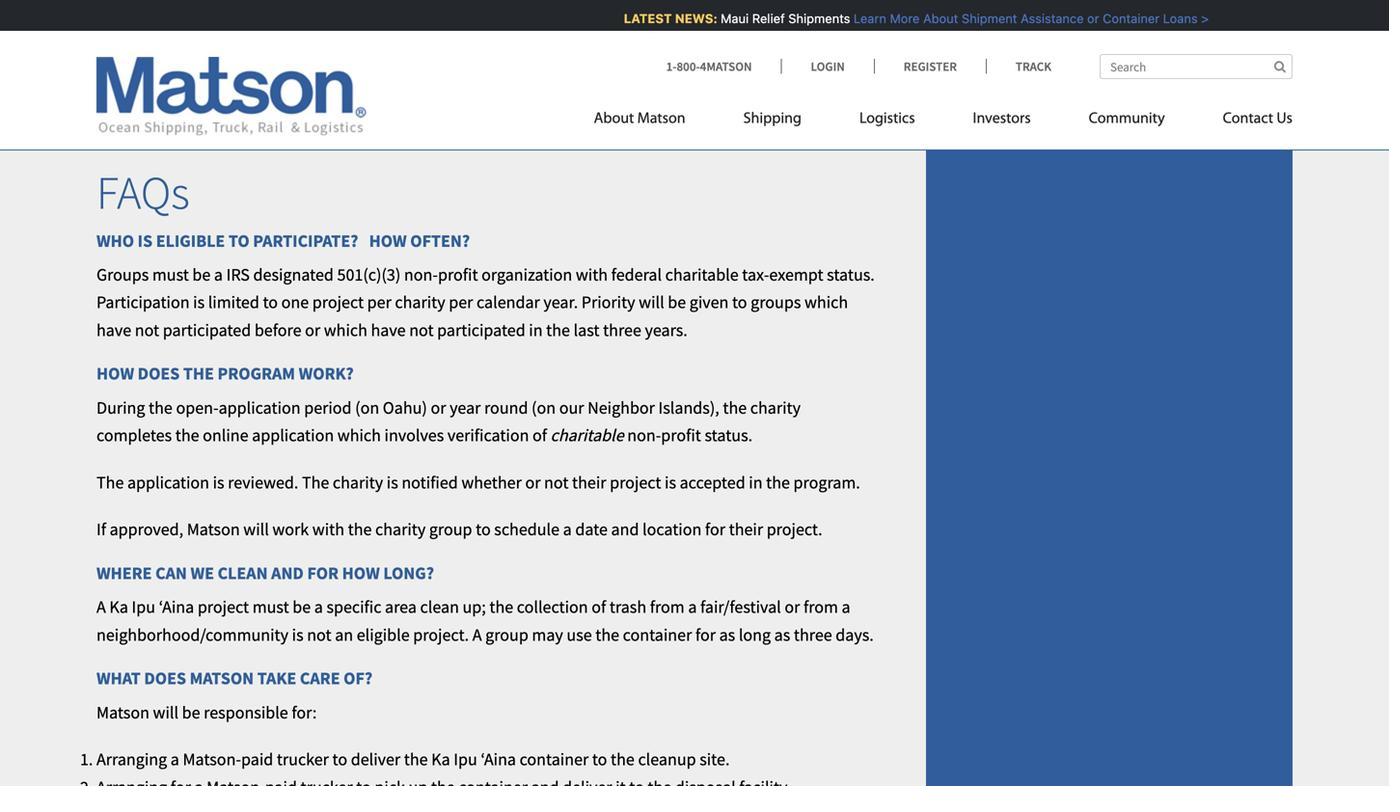 Task type: vqa. For each thing, say whether or not it's contained in the screenshot.
Shipments
yes



Task type: locate. For each thing, give the bounding box(es) containing it.
0 vertical spatial non-
[[404, 264, 438, 285]]

0 vertical spatial ipu
[[132, 596, 155, 618]]

0 vertical spatial charitable
[[665, 264, 739, 285]]

status. inside the groups must be a irs designated 501(c)(3) non-profit organization with federal charitable tax-exempt status. participation is limited to one project per charity per calendar year. priority will be given to groups which have not participated before or which have not participated in the last three years.
[[827, 264, 875, 285]]

matson down what
[[96, 702, 149, 723]]

1 horizontal spatial will
[[243, 519, 269, 540]]

2 vertical spatial which
[[337, 425, 381, 446]]

pono@matson.com
[[585, 64, 728, 85]]

0 vertical spatial ka
[[109, 596, 128, 618]]

buzz fernandez
[[264, 21, 379, 43]]

1 vertical spatial three
[[794, 624, 832, 646]]

completes
[[96, 425, 172, 446]]

fair/festival
[[700, 596, 781, 618]]

Search search field
[[1100, 54, 1293, 79]]

does left the
[[138, 363, 180, 385]]

before
[[254, 319, 301, 341]]

of inside "during the open-application period (on oahu) or year round (on our neighbor islands), the charity completes the online application which involves verification of"
[[533, 425, 547, 446]]

not inside a ka ipu 'aina project must be a specific area clean up; the collection of trash from a fair/festival or from a neighborhood/community is not an eligible project. a group may use the container for as long as three days.
[[307, 624, 331, 646]]

which inside "during the open-application period (on oahu) or year round (on our neighbor islands), the charity completes the online application which involves verification of"
[[337, 425, 381, 446]]

be down and
[[293, 596, 311, 618]]

0 horizontal spatial charitable
[[550, 425, 624, 446]]

1 horizontal spatial have
[[371, 319, 406, 341]]

project
[[312, 291, 364, 313], [610, 472, 661, 493], [198, 596, 249, 618]]

more
[[887, 11, 917, 26]]

last
[[574, 319, 600, 341]]

will
[[639, 291, 664, 313], [243, 519, 269, 540], [153, 702, 179, 723]]

with right work
[[312, 519, 344, 540]]

1 vertical spatial how
[[342, 562, 380, 584]]

if
[[96, 519, 106, 540]]

or right whether
[[525, 472, 541, 493]]

0 vertical spatial about
[[920, 11, 955, 26]]

three down priority
[[603, 319, 641, 341]]

0 vertical spatial 'aina
[[159, 596, 194, 618]]

three
[[603, 319, 641, 341], [794, 624, 832, 646]]

of left "trash"
[[592, 596, 606, 618]]

0 vertical spatial three
[[603, 319, 641, 341]]

0 horizontal spatial with
[[312, 519, 344, 540]]

0 vertical spatial in
[[529, 319, 543, 341]]

for right location
[[705, 519, 725, 540]]

charity inside "during the open-application period (on oahu) or year round (on our neighbor islands), the charity completes the online application which involves verification of"
[[750, 397, 801, 418]]

charity up long?
[[375, 519, 426, 540]]

or down one
[[305, 319, 320, 341]]

collection
[[517, 596, 588, 618]]

profit down "islands),"
[[661, 425, 701, 446]]

with inside the groups must be a irs designated 501(c)(3) non-profit organization with federal charitable tax-exempt status. participation is limited to one project per charity per calendar year. priority will be given to groups which have not participated before or which have not participated in the last three years.
[[576, 264, 608, 285]]

profit
[[438, 264, 478, 285], [661, 425, 701, 446]]

care
[[300, 668, 340, 689]]

which down "exempt" at the right top
[[804, 291, 848, 313]]

0 horizontal spatial non-
[[404, 264, 438, 285]]

must down where can we clean and for how long? at the left bottom of page
[[252, 596, 289, 618]]

group left may
[[485, 624, 528, 646]]

ipu down where
[[132, 596, 155, 618]]

group down the notified
[[429, 519, 472, 540]]

one
[[281, 291, 309, 313]]

track link
[[986, 58, 1051, 74]]

patrick
[[264, 64, 315, 85]]

work
[[272, 519, 309, 540]]

1 vertical spatial a
[[472, 624, 482, 646]]

0 vertical spatial must
[[152, 264, 189, 285]]

status.
[[827, 264, 875, 285], [705, 425, 753, 446]]

0 horizontal spatial will
[[153, 702, 179, 723]]

non-
[[404, 264, 438, 285], [627, 425, 661, 446]]

will up "arranging"
[[153, 702, 179, 723]]

about right more
[[920, 11, 955, 26]]

ipu right deliver
[[454, 749, 477, 770]]

1 vertical spatial does
[[144, 668, 186, 689]]

1 vertical spatial container
[[520, 749, 589, 770]]

None search field
[[1100, 54, 1293, 79]]

application up approved,
[[127, 472, 209, 493]]

1 horizontal spatial charitable
[[665, 264, 739, 285]]

1 vertical spatial their
[[729, 519, 763, 540]]

2 horizontal spatial will
[[639, 291, 664, 313]]

to
[[263, 291, 278, 313], [732, 291, 747, 313], [476, 519, 491, 540], [332, 749, 347, 770], [592, 749, 607, 770]]

ka right deliver
[[431, 749, 450, 770]]

a left date
[[563, 519, 572, 540]]

0 horizontal spatial from
[[650, 596, 685, 618]]

is inside a ka ipu 'aina project must be a specific area clean up; the collection of trash from a fair/festival or from a neighborhood/community is not an eligible project. a group may use the container for as long as three days.
[[292, 624, 303, 646]]

what
[[96, 668, 141, 689]]

contact us link
[[1194, 102, 1293, 141]]

1 vertical spatial project.
[[413, 624, 469, 646]]

2 as from the left
[[774, 624, 790, 646]]

1 horizontal spatial in
[[749, 472, 763, 493]]

approved,
[[110, 519, 183, 540]]

with up priority
[[576, 264, 608, 285]]

ipu
[[132, 596, 155, 618], [454, 749, 477, 770]]

non- down often?
[[404, 264, 438, 285]]

pono@matson.com link
[[585, 64, 728, 85]]

charitable up given
[[665, 264, 739, 285]]

0 horizontal spatial three
[[603, 319, 641, 341]]

accepted
[[680, 472, 745, 493]]

a left matson-
[[171, 749, 179, 770]]

must up "participation"
[[152, 264, 189, 285]]

a down where
[[96, 596, 106, 618]]

matson inside top menu navigation
[[637, 111, 686, 127]]

1 horizontal spatial profit
[[661, 425, 701, 446]]

about down pono@matson.com link
[[594, 111, 634, 127]]

is
[[193, 291, 205, 313], [213, 472, 224, 493], [387, 472, 398, 493], [665, 472, 676, 493], [292, 624, 303, 646]]

0 horizontal spatial have
[[96, 319, 131, 341]]

1 vertical spatial must
[[252, 596, 289, 618]]

work?
[[299, 363, 354, 385]]

0 horizontal spatial participated
[[163, 319, 251, 341]]

how up specific
[[342, 562, 380, 584]]

1 vertical spatial group
[[485, 624, 528, 646]]

1 horizontal spatial group
[[485, 624, 528, 646]]

the down year.
[[546, 319, 570, 341]]

0 horizontal spatial in
[[529, 319, 543, 341]]

will inside the groups must be a irs designated 501(c)(3) non-profit organization with federal charitable tax-exempt status. participation is limited to one project per charity per calendar year. priority will be given to groups which have not participated before or which have not participated in the last three years.
[[639, 291, 664, 313]]

maui up kauai on the top left of the page
[[97, 21, 132, 43]]

a
[[96, 596, 106, 618], [472, 624, 482, 646]]

about matson
[[594, 111, 686, 127]]

be down matson
[[182, 702, 200, 723]]

project inside the groups must be a irs designated 501(c)(3) non-profit organization with federal charitable tax-exempt status. participation is limited to one project per charity per calendar year. priority will be given to groups which have not participated before or which have not participated in the last three years.
[[312, 291, 364, 313]]

1 vertical spatial of
[[592, 596, 606, 618]]

(on left oahu) at the left bottom of page
[[355, 397, 379, 418]]

1 have from the left
[[96, 319, 131, 341]]

2 vertical spatial matson
[[96, 702, 149, 723]]

from up days.
[[803, 596, 838, 618]]

how up the during
[[96, 363, 134, 385]]

0 horizontal spatial maui
[[97, 21, 132, 43]]

to right given
[[732, 291, 747, 313]]

have down 501(c)(3)
[[371, 319, 406, 341]]

and
[[271, 562, 304, 584]]

project. down program.
[[767, 519, 822, 540]]

is left "reviewed."
[[213, 472, 224, 493]]

charity down 501(c)(3)
[[395, 291, 445, 313]]

per down 501(c)(3)
[[367, 291, 391, 313]]

charitable non-profit status.
[[550, 425, 753, 446]]

project. down the clean
[[413, 624, 469, 646]]

will up years.
[[639, 291, 664, 313]]

0 horizontal spatial project.
[[413, 624, 469, 646]]

0 vertical spatial does
[[138, 363, 180, 385]]

maui left relief
[[718, 11, 746, 26]]

1 vertical spatial charitable
[[550, 425, 624, 446]]

per left 'calendar'
[[449, 291, 473, 313]]

verification
[[447, 425, 529, 446]]

logistics link
[[830, 102, 944, 141]]

2 horizontal spatial matson
[[637, 111, 686, 127]]

which up the work?
[[324, 319, 367, 341]]

(on left "our"
[[532, 397, 556, 418]]

charitable
[[665, 264, 739, 285], [550, 425, 624, 446]]

2 vertical spatial will
[[153, 702, 179, 723]]

be down eligible
[[192, 264, 211, 285]]

project up and
[[610, 472, 661, 493]]

0 vertical spatial of
[[533, 425, 547, 446]]

1 vertical spatial about
[[594, 111, 634, 127]]

for down fair/festival
[[695, 624, 716, 646]]

1 horizontal spatial ipu
[[454, 749, 477, 770]]

non- down neighbor
[[627, 425, 661, 446]]

1 horizontal spatial of
[[592, 596, 606, 618]]

open-
[[176, 397, 219, 418]]

blue matson logo with ocean, shipping, truck, rail and logistics written beneath it. image
[[96, 57, 367, 136]]

1 horizontal spatial project
[[312, 291, 364, 313]]

charity right "islands),"
[[750, 397, 801, 418]]

in inside the groups must be a irs designated 501(c)(3) non-profit organization with federal charitable tax-exempt status. participation is limited to one project per charity per calendar year. priority will be given to groups which have not participated before or which have not participated in the last three years.
[[529, 319, 543, 341]]

not
[[135, 319, 159, 341], [409, 319, 434, 341], [544, 472, 569, 493], [307, 624, 331, 646]]

matson
[[637, 111, 686, 127], [187, 519, 240, 540], [96, 702, 149, 723]]

0 horizontal spatial status.
[[705, 425, 753, 446]]

1 horizontal spatial about
[[920, 11, 955, 26]]

site.
[[700, 749, 730, 770]]

1 vertical spatial in
[[749, 472, 763, 493]]

1 horizontal spatial three
[[794, 624, 832, 646]]

investors link
[[944, 102, 1060, 141]]

charity inside the groups must be a irs designated 501(c)(3) non-profit organization with federal charitable tax-exempt status. participation is limited to one project per charity per calendar year. priority will be given to groups which have not participated before or which have not participated in the last three years.
[[395, 291, 445, 313]]

0 vertical spatial status.
[[827, 264, 875, 285]]

the right work
[[348, 519, 372, 540]]

be inside a ka ipu 'aina project must be a specific area clean up; the collection of trash from a fair/festival or from a neighborhood/community is not an eligible project. a group may use the container for as long as three days.
[[293, 596, 311, 618]]

0 horizontal spatial group
[[429, 519, 472, 540]]

1 vertical spatial 'aina
[[481, 749, 516, 770]]

their down accepted
[[729, 519, 763, 540]]

in right accepted
[[749, 472, 763, 493]]

relief
[[749, 11, 782, 26]]

program
[[218, 363, 295, 385]]

matson up we
[[187, 519, 240, 540]]

date
[[575, 519, 608, 540]]

groups
[[751, 291, 801, 313]]

eskaran
[[308, 106, 366, 128]]

1 participated from the left
[[163, 319, 251, 341]]

profit down often?
[[438, 264, 478, 285]]

group
[[429, 519, 472, 540], [485, 624, 528, 646]]

0 vertical spatial matson
[[637, 111, 686, 127]]

1 horizontal spatial participated
[[437, 319, 525, 341]]

0 horizontal spatial their
[[572, 472, 606, 493]]

a down up;
[[472, 624, 482, 646]]

1 horizontal spatial status.
[[827, 264, 875, 285]]

1 horizontal spatial with
[[576, 264, 608, 285]]

status. down "islands),"
[[705, 425, 753, 446]]

participated down 'calendar'
[[437, 319, 525, 341]]

project down clean
[[198, 596, 249, 618]]

maui
[[718, 11, 746, 26], [97, 21, 132, 43]]

specific
[[326, 596, 381, 618]]

in down 'calendar'
[[529, 319, 543, 341]]

2 vertical spatial project
[[198, 596, 249, 618]]

non- inside the groups must be a irs designated 501(c)(3) non-profit organization with federal charitable tax-exempt status. participation is limited to one project per charity per calendar year. priority will be given to groups which have not participated before or which have not participated in the last three years.
[[404, 264, 438, 285]]

1 horizontal spatial how
[[342, 562, 380, 584]]

1 vertical spatial with
[[312, 519, 344, 540]]

1 horizontal spatial must
[[252, 596, 289, 618]]

0 horizontal spatial as
[[719, 624, 735, 646]]

1 horizontal spatial per
[[449, 291, 473, 313]]

irs
[[226, 264, 250, 285]]

charitable inside the groups must be a irs designated 501(c)(3) non-profit organization with federal charitable tax-exempt status. participation is limited to one project per charity per calendar year. priority will be given to groups which have not participated before or which have not participated in the last three years.
[[665, 264, 739, 285]]

can
[[155, 562, 187, 584]]

learn
[[851, 11, 883, 26]]

1 vertical spatial project
[[610, 472, 661, 493]]

have down "participation"
[[96, 319, 131, 341]]

0 vertical spatial with
[[576, 264, 608, 285]]

or inside a ka ipu 'aina project must be a specific area clean up; the collection of trash from a fair/festival or from a neighborhood/community is not an eligible project. a group may use the container for as long as three days.
[[785, 596, 800, 618]]

0 horizontal spatial matson
[[96, 702, 149, 723]]

organization
[[481, 264, 572, 285]]

project.
[[767, 519, 822, 540], [413, 624, 469, 646]]

islands),
[[658, 397, 719, 418]]

is left the limited
[[193, 291, 205, 313]]

neighborhood/community
[[96, 624, 288, 646]]

which down period
[[337, 425, 381, 446]]

1 horizontal spatial matson
[[187, 519, 240, 540]]

1 horizontal spatial non-
[[627, 425, 661, 446]]

of inside a ka ipu 'aina project must be a specific area clean up; the collection of trash from a fair/festival or from a neighborhood/community is not an eligible project. a group may use the container for as long as three days.
[[592, 596, 606, 618]]

the right deliver
[[404, 749, 428, 770]]

0 horizontal spatial 'aina
[[159, 596, 194, 618]]

participated
[[163, 319, 251, 341], [437, 319, 525, 341]]

cleanup
[[638, 749, 696, 770]]

2 participated from the left
[[437, 319, 525, 341]]

project down 501(c)(3)
[[312, 291, 364, 313]]

have
[[96, 319, 131, 341], [371, 319, 406, 341]]

0 horizontal spatial project
[[198, 596, 249, 618]]

0 horizontal spatial a
[[96, 596, 106, 618]]

who
[[96, 230, 134, 252]]

does right what
[[144, 668, 186, 689]]

three left days.
[[794, 624, 832, 646]]

a ka ipu 'aina project must be a specific area clean up; the collection of trash from a fair/festival or from a neighborhood/community is not an eligible project. a group may use the container for as long as three days.
[[96, 596, 874, 646]]

as
[[719, 624, 735, 646], [774, 624, 790, 646]]

'aina
[[159, 596, 194, 618], [481, 749, 516, 770]]

tax-
[[742, 264, 769, 285]]

7351
[[493, 21, 528, 43]]

1 vertical spatial for
[[695, 624, 716, 646]]

the
[[546, 319, 570, 341], [149, 397, 173, 418], [723, 397, 747, 418], [175, 425, 199, 446], [766, 472, 790, 493], [348, 519, 372, 540], [489, 596, 513, 618], [595, 624, 619, 646], [404, 749, 428, 770], [611, 749, 635, 770]]

does
[[138, 363, 180, 385], [144, 668, 186, 689]]

0 horizontal spatial about
[[594, 111, 634, 127]]

is left an at bottom left
[[292, 624, 303, 646]]

matson down pono@matson.com link
[[637, 111, 686, 127]]

the up if
[[96, 472, 124, 493]]

charitable down "our"
[[550, 425, 624, 446]]

for
[[705, 519, 725, 540], [695, 624, 716, 646]]

profit inside the groups must be a irs designated 501(c)(3) non-profit organization with federal charitable tax-exempt status. participation is limited to one project per charity per calendar year. priority will be given to groups which have not participated before or which have not participated in the last three years.
[[438, 264, 478, 285]]

application down program on the left of page
[[219, 397, 301, 418]]

(on
[[355, 397, 379, 418], [532, 397, 556, 418]]

or left year
[[431, 397, 446, 418]]

the right use
[[595, 624, 619, 646]]

their up date
[[572, 472, 606, 493]]

0 vertical spatial container
[[623, 624, 692, 646]]

application down period
[[252, 425, 334, 446]]

top menu navigation
[[594, 102, 1293, 141]]

0 horizontal spatial of
[[533, 425, 547, 446]]

which
[[804, 291, 848, 313], [324, 319, 367, 341], [337, 425, 381, 446]]

1 horizontal spatial their
[[729, 519, 763, 540]]

not left an at bottom left
[[307, 624, 331, 646]]

the left open-
[[149, 397, 173, 418]]

1 horizontal spatial the
[[302, 472, 329, 493]]

2 per from the left
[[449, 291, 473, 313]]

community link
[[1060, 102, 1194, 141]]

0 horizontal spatial (on
[[355, 397, 379, 418]]

1-800-4matson link
[[666, 58, 781, 74]]

from
[[650, 596, 685, 618], [803, 596, 838, 618]]

groups must be a irs designated 501(c)(3) non-profit organization with federal charitable tax-exempt status. participation is limited to one project per charity per calendar year. priority will be given to groups which have not participated before or which have not participated in the last three years.
[[96, 264, 875, 341]]

1 horizontal spatial container
[[623, 624, 692, 646]]

limited
[[208, 291, 259, 313]]

1 vertical spatial non-
[[627, 425, 661, 446]]

1 horizontal spatial (on
[[532, 397, 556, 418]]

for inside a ka ipu 'aina project must be a specific area clean up; the collection of trash from a fair/festival or from a neighborhood/community is not an eligible project. a group may use the container for as long as three days.
[[695, 624, 716, 646]]

2 vertical spatial application
[[127, 472, 209, 493]]

ka down where
[[109, 596, 128, 618]]

1-800-4matson
[[666, 58, 752, 74]]

application
[[219, 397, 301, 418], [252, 425, 334, 446], [127, 472, 209, 493]]

take
[[257, 668, 296, 689]]

0 horizontal spatial per
[[367, 291, 391, 313]]

0 horizontal spatial ipu
[[132, 596, 155, 618]]

is
[[138, 230, 153, 252]]

0 horizontal spatial ka
[[109, 596, 128, 618]]

as right the long
[[774, 624, 790, 646]]



Task type: describe. For each thing, give the bounding box(es) containing it.
0 vertical spatial application
[[219, 397, 301, 418]]

0 vertical spatial which
[[804, 291, 848, 313]]

to
[[229, 230, 250, 252]]

mona
[[264, 106, 305, 128]]

loans
[[1160, 11, 1195, 26]]

island
[[150, 106, 194, 128]]

the inside the groups must be a irs designated 501(c)(3) non-profit organization with federal charitable tax-exempt status. participation is limited to one project per charity per calendar year. priority will be given to groups which have not participated before or which have not participated in the last three years.
[[546, 319, 570, 341]]

notified
[[402, 472, 458, 493]]

1 vertical spatial ipu
[[454, 749, 477, 770]]

trucker
[[277, 749, 329, 770]]

year.
[[543, 291, 578, 313]]

does for what
[[144, 668, 186, 689]]

register link
[[874, 58, 986, 74]]

1 horizontal spatial a
[[472, 624, 482, 646]]

oahu)
[[383, 397, 427, 418]]

the left program.
[[766, 472, 790, 493]]

to left cleanup
[[592, 749, 607, 770]]

0 vertical spatial a
[[96, 596, 106, 618]]

matson
[[190, 668, 254, 689]]

priority
[[581, 291, 635, 313]]

an
[[335, 624, 353, 646]]

arranging
[[96, 749, 167, 770]]

ipu inside a ka ipu 'aina project must be a specific area clean up; the collection of trash from a fair/festival or from a neighborhood/community is not an eligible project. a group may use the container for as long as three days.
[[132, 596, 155, 618]]

1 horizontal spatial maui
[[718, 11, 746, 26]]

and
[[611, 519, 639, 540]]

buzz
[[264, 21, 299, 43]]

be up years.
[[668, 291, 686, 313]]

may
[[532, 624, 563, 646]]

deliver
[[351, 749, 400, 770]]

0 horizontal spatial container
[[520, 749, 589, 770]]

round
[[484, 397, 528, 418]]

or inside the groups must be a irs designated 501(c)(3) non-profit organization with federal charitable tax-exempt status. participation is limited to one project per charity per calendar year. priority will be given to groups which have not participated before or which have not participated in the last three years.
[[305, 319, 320, 341]]

to left schedule
[[476, 519, 491, 540]]

1-
[[666, 58, 677, 74]]

1 horizontal spatial project.
[[767, 519, 822, 540]]

2 have from the left
[[371, 319, 406, 341]]

the left cleanup
[[611, 749, 635, 770]]

participation
[[96, 291, 190, 313]]

or inside "during the open-application period (on oahu) or year round (on our neighbor islands), the charity completes the online application which involves verification of"
[[431, 397, 446, 418]]

or left container
[[1084, 11, 1096, 26]]

responsible
[[204, 702, 288, 723]]

to left one
[[263, 291, 278, 313]]

what does matson take care of?
[[96, 668, 373, 689]]

a down for
[[314, 596, 323, 618]]

search image
[[1274, 60, 1286, 73]]

hawaii
[[97, 106, 147, 128]]

2 horizontal spatial project
[[610, 472, 661, 493]]

is left the notified
[[387, 472, 398, 493]]

a left fair/festival
[[688, 596, 697, 618]]

1 vertical spatial matson
[[187, 519, 240, 540]]

not down "participation"
[[135, 319, 159, 341]]

register
[[904, 58, 957, 74]]

reviewed.
[[228, 472, 298, 493]]

project inside a ka ipu 'aina project must be a specific area clean up; the collection of trash from a fair/festival or from a neighborhood/community is not an eligible project. a group may use the container for as long as three days.
[[198, 596, 249, 618]]

shipping
[[743, 111, 802, 127]]

1 vertical spatial which
[[324, 319, 367, 341]]

bfernandez@matson.com
[[585, 21, 772, 43]]

program.
[[793, 472, 860, 493]]

the right "islands),"
[[723, 397, 747, 418]]

matson will be responsible for:
[[96, 702, 317, 723]]

during
[[96, 397, 145, 418]]

1 (on from the left
[[355, 397, 379, 418]]

1 vertical spatial will
[[243, 519, 269, 540]]

us
[[1277, 111, 1293, 127]]

shipments
[[785, 11, 847, 26]]

login
[[811, 58, 845, 74]]

during the open-application period (on oahu) or year round (on our neighbor islands), the charity completes the online application which involves verification of
[[96, 397, 801, 446]]

trash
[[609, 596, 646, 618]]

1 vertical spatial application
[[252, 425, 334, 446]]

not up schedule
[[544, 472, 569, 493]]

not up oahu) at the left bottom of page
[[409, 319, 434, 341]]

period
[[304, 397, 352, 418]]

0 vertical spatial their
[[572, 472, 606, 493]]

up;
[[463, 596, 486, 618]]

>
[[1198, 11, 1206, 26]]

0 vertical spatial how
[[96, 363, 134, 385]]

1 vertical spatial status.
[[705, 425, 753, 446]]

schedule
[[494, 519, 560, 540]]

about matson link
[[594, 102, 714, 141]]

three inside a ka ipu 'aina project must be a specific area clean up; the collection of trash from a fair/festival or from a neighborhood/community is not an eligible project. a group may use the container for as long as three days.
[[794, 624, 832, 646]]

news:
[[672, 11, 714, 26]]

1 the from the left
[[96, 472, 124, 493]]

often?
[[410, 230, 470, 252]]

0 vertical spatial group
[[429, 519, 472, 540]]

container inside a ka ipu 'aina project must be a specific area clean up; the collection of trash from a fair/festival or from a neighborhood/community is not an eligible project. a group may use the container for as long as three days.
[[623, 624, 692, 646]]

calendar
[[477, 291, 540, 313]]

learn more about shipment assistance or container loans > link
[[851, 11, 1206, 26]]

contact
[[1223, 111, 1273, 127]]

investors
[[973, 111, 1031, 127]]

2 (on from the left
[[532, 397, 556, 418]]

the right up;
[[489, 596, 513, 618]]

1 as from the left
[[719, 624, 735, 646]]

501(c)(3)
[[337, 264, 401, 285]]

faqs
[[96, 164, 190, 222]]

if approved, matson will work with the charity group to schedule a date and location for their project.
[[96, 519, 822, 540]]

arranging a matson-paid trucker to deliver the ka ipu 'aina container to the cleanup site.
[[96, 749, 730, 770]]

eligible
[[357, 624, 410, 646]]

ka inside a ka ipu 'aina project must be a specific area clean up; the collection of trash from a fair/festival or from a neighborhood/community is not an eligible project. a group may use the container for as long as three days.
[[109, 596, 128, 618]]

mona eskaran
[[264, 106, 366, 128]]

patrick ono
[[264, 64, 349, 85]]

0 vertical spatial for
[[705, 519, 725, 540]]

a inside the groups must be a irs designated 501(c)(3) non-profit organization with federal charitable tax-exempt status. participation is limited to one project per charity per calendar year. priority will be given to groups which have not participated before or which have not participated in the last three years.
[[214, 264, 223, 285]]

where can we clean and for how long?
[[96, 562, 434, 584]]

is left accepted
[[665, 472, 676, 493]]

must inside the groups must be a irs designated 501(c)(3) non-profit organization with federal charitable tax-exempt status. participation is limited to one project per charity per calendar year. priority will be given to groups which have not participated before or which have not participated in the last three years.
[[152, 264, 189, 285]]

kauai
[[97, 64, 138, 85]]

given
[[689, 291, 729, 313]]

three inside the groups must be a irs designated 501(c)(3) non-profit organization with federal charitable tax-exempt status. participation is limited to one project per charity per calendar year. priority will be given to groups which have not participated before or which have not participated in the last three years.
[[603, 319, 641, 341]]

logistics
[[859, 111, 915, 127]]

project. inside a ka ipu 'aina project must be a specific area clean up; the collection of trash from a fair/festival or from a neighborhood/community is not an eligible project. a group may use the container for as long as three days.
[[413, 624, 469, 646]]

exempt
[[769, 264, 823, 285]]

is inside the groups must be a irs designated 501(c)(3) non-profit organization with federal charitable tax-exempt status. participation is limited to one project per charity per calendar year. priority will be given to groups which have not participated before or which have not participated in the last three years.
[[193, 291, 205, 313]]

years.
[[645, 319, 688, 341]]

'aina inside a ka ipu 'aina project must be a specific area clean up; the collection of trash from a fair/festival or from a neighborhood/community is not an eligible project. a group may use the container for as long as three days.
[[159, 596, 194, 618]]

meskaran@matson.com link
[[585, 106, 761, 128]]

clean
[[420, 596, 459, 618]]

for:
[[292, 702, 317, 723]]

group inside a ka ipu 'aina project must be a specific area clean up; the collection of trash from a fair/festival or from a neighborhood/community is not an eligible project. a group may use the container for as long as three days.
[[485, 624, 528, 646]]

charity left the notified
[[333, 472, 383, 493]]

faqs who is eligible to participate?   how often?
[[96, 164, 470, 252]]

a up days.
[[842, 596, 850, 618]]

must inside a ka ipu 'aina project must be a specific area clean up; the collection of trash from a fair/festival or from a neighborhood/community is not an eligible project. a group may use the container for as long as three days.
[[252, 596, 289, 618]]

involves
[[384, 425, 444, 446]]

latest
[[621, 11, 669, 26]]

1 per from the left
[[367, 291, 391, 313]]

the application is reviewed. the charity is notified whether or not their project is accepted in the program.
[[96, 472, 860, 493]]

paid
[[241, 749, 273, 770]]

1 from from the left
[[650, 596, 685, 618]]

ono
[[318, 64, 349, 85]]

assistance
[[1017, 11, 1081, 26]]

days.
[[836, 624, 874, 646]]

to left deliver
[[332, 749, 347, 770]]

about inside top menu navigation
[[594, 111, 634, 127]]

location
[[642, 519, 702, 540]]

community
[[1089, 111, 1165, 127]]

designated
[[253, 264, 334, 285]]

1 vertical spatial profit
[[661, 425, 701, 446]]

2 the from the left
[[302, 472, 329, 493]]

4matson
[[700, 58, 752, 74]]

of?
[[344, 668, 373, 689]]

does for how
[[138, 363, 180, 385]]

the down open-
[[175, 425, 199, 446]]

1 horizontal spatial ka
[[431, 749, 450, 770]]

2 from from the left
[[803, 596, 838, 618]]

871-
[[462, 21, 493, 43]]

1 horizontal spatial 'aina
[[481, 749, 516, 770]]

shipping link
[[714, 102, 830, 141]]

login link
[[781, 58, 874, 74]]



